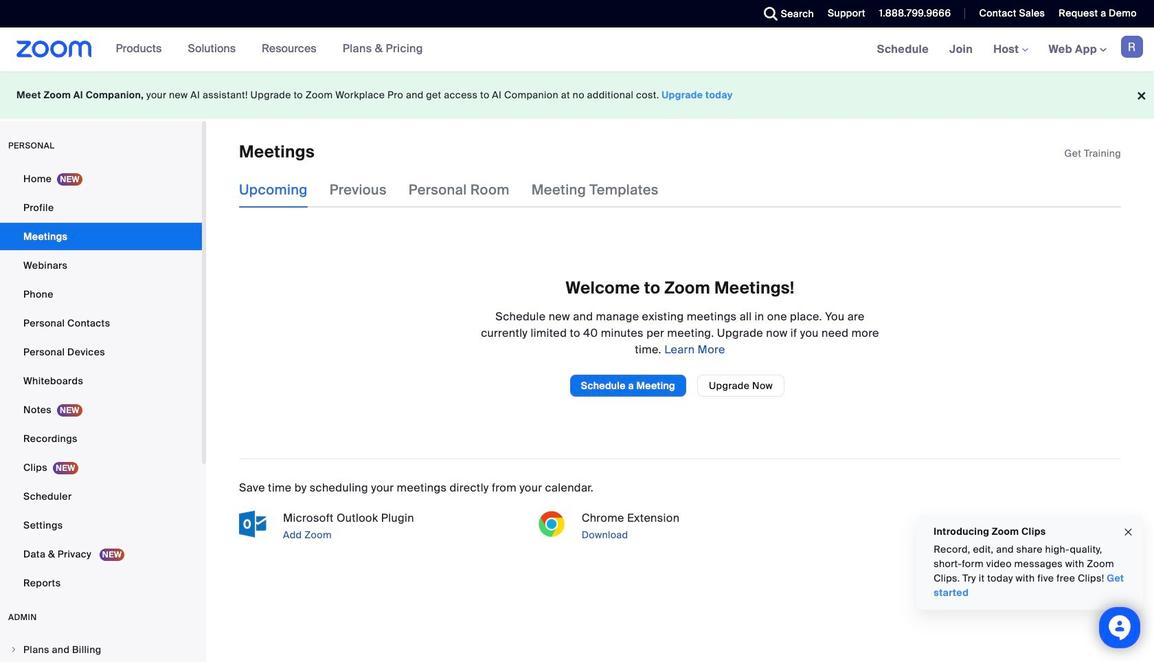 Task type: describe. For each thing, give the bounding box(es) containing it.
right image
[[10, 646, 18, 654]]

personal menu menu
[[0, 165, 202, 598]]

profile picture image
[[1122, 36, 1144, 58]]



Task type: vqa. For each thing, say whether or not it's contained in the screenshot.
top selected
no



Task type: locate. For each thing, give the bounding box(es) containing it.
meetings navigation
[[867, 27, 1155, 72]]

menu item
[[0, 637, 202, 662]]

application
[[1065, 146, 1122, 160]]

tabs of meeting tab list
[[239, 172, 681, 208]]

banner
[[0, 27, 1155, 72]]

close image
[[1124, 524, 1135, 540]]

footer
[[0, 71, 1155, 119]]

product information navigation
[[106, 27, 434, 71]]

zoom logo image
[[16, 41, 92, 58]]



